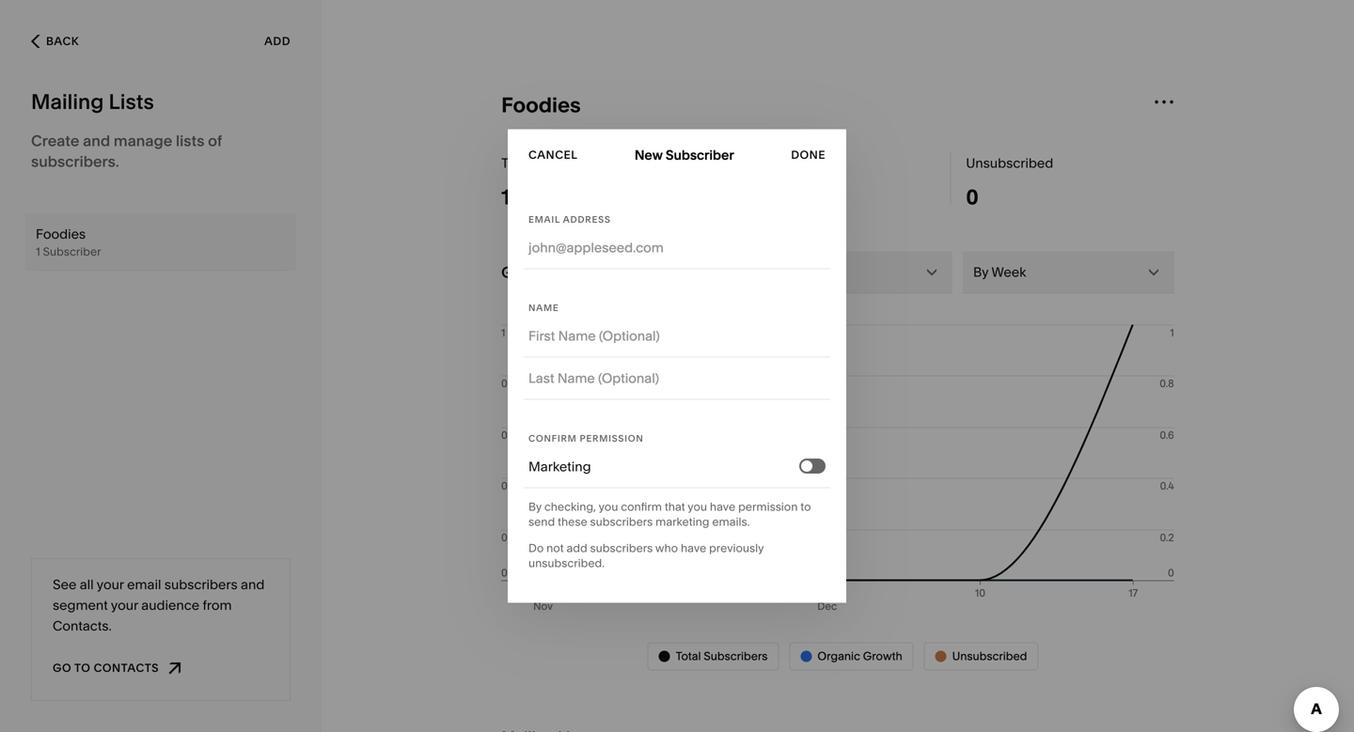 Task type: vqa. For each thing, say whether or not it's contained in the screenshot.
·
no



Task type: describe. For each thing, give the bounding box(es) containing it.
marketing
[[529, 459, 591, 475]]

contacts
[[94, 662, 159, 676]]

see
[[53, 577, 77, 593]]

and inside create and manage lists of subscribers.
[[83, 132, 110, 150]]

foodies 1 subscriber
[[36, 226, 101, 259]]

0
[[966, 184, 979, 210]]

total
[[502, 155, 531, 171]]

subscribers inside by checking, you confirm that you have permission to send these subscribers marketing emails.
[[590, 516, 653, 529]]

add
[[265, 34, 291, 48]]

these
[[558, 516, 588, 529]]

permission
[[739, 501, 798, 514]]

back
[[46, 34, 79, 48]]

confirm
[[621, 501, 662, 514]]

audience
[[141, 598, 200, 614]]

checking,
[[545, 501, 596, 514]]

create and manage lists of subscribers.
[[31, 132, 222, 171]]

back button
[[25, 21, 85, 62]]

that
[[665, 501, 686, 514]]

go to contacts link
[[53, 652, 159, 686]]

0 horizontal spatial growth
[[502, 263, 555, 282]]

all
[[80, 577, 94, 593]]

manage
[[114, 132, 172, 150]]

new subscriber
[[635, 147, 735, 163]]

email address
[[529, 214, 611, 225]]

do not add subscribers who have previously unsubscribed.
[[529, 542, 764, 571]]

name
[[529, 302, 559, 314]]

1 inside foodies 1 subscriber
[[36, 245, 40, 259]]

Name text field
[[529, 316, 826, 357]]

add
[[567, 542, 588, 556]]

subscribers
[[534, 155, 609, 171]]

who
[[656, 542, 678, 556]]

mailing
[[31, 89, 104, 114]]

0 vertical spatial your
[[97, 577, 124, 593]]

send
[[529, 516, 555, 529]]

subscribers.
[[31, 152, 119, 171]]

from
[[203, 598, 232, 614]]

see all your email subscribers and segment your audience from contacts.
[[53, 577, 265, 635]]

1 vertical spatial your
[[111, 598, 138, 614]]

organic
[[742, 155, 792, 171]]

0 vertical spatial growth
[[795, 155, 841, 171]]

lists
[[176, 132, 205, 150]]

1 horizontal spatial subscriber
[[666, 147, 735, 163]]

foodies for foodies
[[502, 92, 581, 118]]

Last Name (Optional) text field
[[529, 358, 826, 399]]

unsubscribed
[[966, 155, 1054, 171]]

unsubscribed.
[[529, 557, 605, 571]]



Task type: locate. For each thing, give the bounding box(es) containing it.
your down email at the bottom
[[111, 598, 138, 614]]

organic growth
[[742, 155, 841, 171]]

not
[[547, 542, 564, 556]]

0 vertical spatial and
[[83, 132, 110, 150]]

go
[[53, 662, 72, 676]]

foodies for foodies 1 subscriber
[[36, 226, 86, 242]]

subscribers inside the "do not add subscribers who have previously unsubscribed."
[[590, 542, 653, 556]]

1 horizontal spatial foodies
[[502, 92, 581, 118]]

by checking, you confirm that you have permission to send these subscribers marketing emails.
[[529, 501, 812, 529]]

email
[[127, 577, 161, 593]]

lists
[[109, 89, 154, 114]]

segment
[[53, 598, 108, 614]]

0 vertical spatial subscribers
[[590, 516, 653, 529]]

growth right "organic"
[[795, 155, 841, 171]]

1 vertical spatial and
[[241, 577, 265, 593]]

1 vertical spatial growth
[[502, 263, 555, 282]]

1 vertical spatial 1
[[36, 245, 40, 259]]

your
[[97, 577, 124, 593], [111, 598, 138, 614]]

do
[[529, 542, 544, 556]]

0 vertical spatial 1
[[502, 184, 510, 210]]

subscribers inside see all your email subscribers and segment your audience from contacts.
[[164, 577, 238, 593]]

1 vertical spatial to
[[74, 662, 91, 676]]

marketing
[[656, 516, 710, 529]]

subscriber
[[666, 147, 735, 163], [43, 245, 101, 259]]

0 horizontal spatial have
[[681, 542, 707, 556]]

permission
[[580, 433, 644, 445]]

emails.
[[713, 516, 750, 529]]

0 horizontal spatial and
[[83, 132, 110, 150]]

1 vertical spatial subscribers
[[590, 542, 653, 556]]

subscribers right add
[[590, 542, 653, 556]]

mailing lists
[[31, 89, 154, 114]]

you
[[599, 501, 618, 514], [688, 501, 708, 514]]

subscribers up from
[[164, 577, 238, 593]]

subscriber right new
[[666, 147, 735, 163]]

new
[[635, 147, 663, 163]]

cancel
[[529, 148, 578, 162]]

to right the 'go'
[[74, 662, 91, 676]]

address
[[563, 214, 611, 225]]

0 horizontal spatial foodies
[[36, 226, 86, 242]]

foodies
[[502, 92, 581, 118], [36, 226, 86, 242]]

total subscribers
[[502, 155, 609, 171]]

of
[[208, 132, 222, 150]]

have right who
[[681, 542, 707, 556]]

confirm permission
[[529, 433, 644, 445]]

Marketing checkbox
[[802, 461, 813, 472]]

0 vertical spatial foodies
[[502, 92, 581, 118]]

1 horizontal spatial and
[[241, 577, 265, 593]]

0 horizontal spatial you
[[599, 501, 618, 514]]

1 horizontal spatial 1
[[502, 184, 510, 210]]

0 vertical spatial subscriber
[[666, 147, 735, 163]]

confirm
[[529, 433, 577, 445]]

growth up name
[[502, 263, 555, 282]]

growth
[[795, 155, 841, 171], [502, 263, 555, 282]]

to right permission
[[801, 501, 812, 514]]

have up emails. at the bottom right of the page
[[710, 501, 736, 514]]

foodies down subscribers.
[[36, 226, 86, 242]]

0 horizontal spatial subscriber
[[43, 245, 101, 259]]

previously
[[709, 542, 764, 556]]

you up marketing
[[688, 501, 708, 514]]

subscribers down confirm
[[590, 516, 653, 529]]

done
[[791, 148, 826, 162]]

have inside by checking, you confirm that you have permission to send these subscribers marketing emails.
[[710, 501, 736, 514]]

contacts.
[[53, 619, 112, 635]]

1 horizontal spatial growth
[[795, 155, 841, 171]]

foodies up cancel
[[502, 92, 581, 118]]

to inside by checking, you confirm that you have permission to send these subscribers marketing emails.
[[801, 501, 812, 514]]

create
[[31, 132, 79, 150]]

Email Address text field
[[529, 227, 826, 269]]

1 horizontal spatial to
[[801, 501, 812, 514]]

1 horizontal spatial have
[[710, 501, 736, 514]]

email
[[529, 214, 561, 225]]

and inside see all your email subscribers and segment your audience from contacts.
[[241, 577, 265, 593]]

done button
[[791, 138, 826, 172]]

0 horizontal spatial to
[[74, 662, 91, 676]]

by
[[529, 501, 542, 514]]

to inside 'link'
[[74, 662, 91, 676]]

subscribers
[[590, 516, 653, 529], [590, 542, 653, 556], [164, 577, 238, 593]]

1
[[502, 184, 510, 210], [36, 245, 40, 259]]

1 vertical spatial have
[[681, 542, 707, 556]]

cancel button
[[529, 138, 578, 172]]

your right all
[[97, 577, 124, 593]]

0 horizontal spatial 1
[[36, 245, 40, 259]]

2 vertical spatial subscribers
[[164, 577, 238, 593]]

foodies inside foodies 1 subscriber
[[36, 226, 86, 242]]

1 horizontal spatial you
[[688, 501, 708, 514]]

and
[[83, 132, 110, 150], [241, 577, 265, 593]]

2 you from the left
[[688, 501, 708, 514]]

add button
[[265, 24, 291, 58]]

have inside the "do not add subscribers who have previously unsubscribed."
[[681, 542, 707, 556]]

subscriber inside foodies 1 subscriber
[[43, 245, 101, 259]]

subscriber down subscribers.
[[43, 245, 101, 259]]

1 vertical spatial foodies
[[36, 226, 86, 242]]

have
[[710, 501, 736, 514], [681, 542, 707, 556]]

0 vertical spatial have
[[710, 501, 736, 514]]

1 vertical spatial subscriber
[[43, 245, 101, 259]]

to
[[801, 501, 812, 514], [74, 662, 91, 676]]

1 you from the left
[[599, 501, 618, 514]]

you left confirm
[[599, 501, 618, 514]]

go to contacts
[[53, 662, 159, 676]]

0 vertical spatial to
[[801, 501, 812, 514]]



